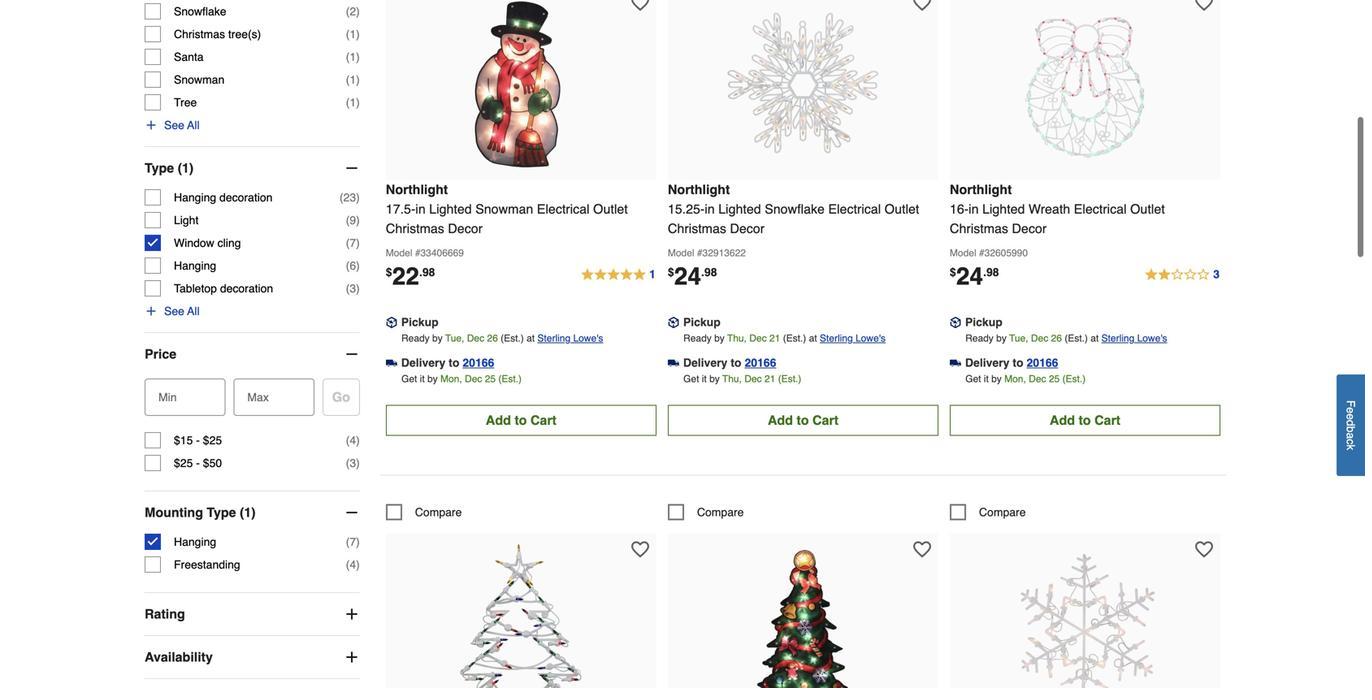 Task type: describe. For each thing, give the bounding box(es) containing it.
outlet for 15.25-in lighted snowflake electrical outlet christmas decor
[[885, 202, 920, 217]]

5 ) from the top
[[356, 96, 360, 109]]

3 cart from the left
[[1095, 413, 1121, 428]]

northlight for 17.5-
[[386, 182, 448, 197]]

c
[[1345, 439, 1358, 445]]

3 inside '2 stars' "image"
[[1214, 268, 1220, 281]]

lighted for snowman
[[429, 202, 472, 217]]

8 ) from the top
[[356, 237, 360, 250]]

model for 17.5-in lighted snowman electrical outlet christmas decor
[[386, 248, 413, 259]]

4 ) from the top
[[356, 73, 360, 86]]

14 ) from the top
[[356, 559, 360, 572]]

.98 for 1
[[419, 266, 435, 279]]

rating button
[[145, 593, 360, 636]]

10 ) from the top
[[356, 282, 360, 295]]

2 add to cart button from the left
[[668, 405, 939, 436]]

1 for tree
[[350, 96, 356, 109]]

go button
[[323, 379, 360, 416]]

33406669
[[421, 248, 464, 259]]

1 24 from the left
[[674, 263, 702, 291]]

model # 32605990
[[950, 248, 1028, 259]]

plus image inside rating button
[[344, 607, 360, 623]]

1 cart from the left
[[531, 413, 557, 428]]

1 button
[[580, 266, 657, 285]]

ready for second pickup icon from the right
[[684, 333, 712, 344]]

get it by thu, dec 21 (est.)
[[684, 374, 802, 385]]

1 for snowman
[[350, 73, 356, 86]]

0 vertical spatial (1)
[[178, 161, 194, 176]]

mounting
[[145, 505, 203, 520]]

1 ready by tue, dec 26 (est.) at sterling lowe's from the left
[[402, 333, 604, 344]]

32605990
[[985, 248, 1028, 259]]

0 horizontal spatial snowflake
[[174, 5, 226, 18]]

minus image for mounting type (1)
[[344, 505, 360, 521]]

( 6 )
[[346, 259, 360, 272]]

availability
[[145, 650, 213, 665]]

2 .98 from the left
[[702, 266, 717, 279]]

# for northlight 16-in lighted wreath electrical outlet christmas decor
[[980, 248, 985, 259]]

price button
[[145, 333, 360, 376]]

lowe's for 1st pickup icon from the right's sterling lowe's button
[[1138, 333, 1168, 344]]

northlight 15.25-in lighted snowflake electrical outlet christmas decor image
[[714, 0, 893, 174]]

northlight 18-in lighted tree electrical outlet christmas decor image
[[432, 542, 611, 689]]

decoration for tabletop decoration
[[220, 282, 273, 295]]

$ 22 .98
[[386, 263, 435, 291]]

0 horizontal spatial heart outline image
[[914, 0, 931, 12]]

1 $ 24 .98 from the left
[[668, 263, 717, 291]]

1 ) from the top
[[356, 5, 360, 18]]

1 for santa
[[350, 50, 356, 63]]

0 vertical spatial 21
[[770, 333, 781, 344]]

sterling for sterling lowe's button associated with second pickup icon from the right
[[820, 333, 853, 344]]

3 pickup image from the left
[[950, 317, 962, 328]]

minus image inside price button
[[344, 346, 360, 363]]

2 add from the left
[[768, 413, 793, 428]]

christmas for northlight 17.5-in lighted snowman electrical outlet christmas decor
[[386, 221, 445, 236]]

it for truck filled image related to get it by mon, dec 25 (est.)
[[984, 374, 989, 385]]

at for 1st pickup icon from the right's sterling lowe's button
[[1091, 333, 1099, 344]]

2 tue, from the left
[[1010, 333, 1029, 344]]

pickup for 1st pickup icon
[[401, 316, 439, 329]]

christmas for northlight 15.25-in lighted snowflake electrical outlet christmas decor
[[668, 221, 727, 236]]

b
[[1345, 427, 1358, 433]]

1 add from the left
[[486, 413, 511, 428]]

1 get from the left
[[402, 374, 417, 385]]

12 ) from the top
[[356, 457, 360, 470]]

6
[[350, 259, 356, 272]]

2 e from the top
[[1345, 414, 1358, 420]]

northlight for 15.25-
[[668, 182, 730, 197]]

20166 for 1st pickup icon from the right's sterling lowe's button
[[1027, 357, 1059, 370]]

at for sterling lowe's button associated with second pickup icon from the right
[[809, 333, 817, 344]]

11 ) from the top
[[356, 434, 360, 447]]

christmas tree(s)
[[174, 28, 261, 41]]

0 horizontal spatial type
[[145, 161, 174, 176]]

2 24 from the left
[[957, 263, 984, 291]]

3 button
[[1145, 266, 1221, 285]]

( 4 ) for mounting type
[[346, 559, 360, 572]]

0 vertical spatial $25
[[203, 434, 222, 447]]

pickup for 1st pickup icon from the right
[[966, 316, 1003, 329]]

( 3 ) for tabletop decoration
[[346, 282, 360, 295]]

add to cart for second add to cart button from right
[[768, 413, 839, 428]]

tree(s)
[[228, 28, 261, 41]]

f e e d b a c k button
[[1337, 375, 1366, 476]]

20166 for 1st pickup icon sterling lowe's button
[[463, 357, 495, 370]]

3 for tabletop decoration
[[350, 282, 356, 295]]

2 stars image
[[1145, 266, 1221, 285]]

2 cart from the left
[[813, 413, 839, 428]]

16-
[[950, 202, 969, 217]]

k
[[1345, 445, 1358, 451]]

$25 - $50
[[174, 457, 222, 470]]

2 actual price $24.98 element from the left
[[950, 263, 1000, 291]]

7 ) from the top
[[356, 214, 360, 227]]

25 for 1st pickup icon sterling lowe's button
[[485, 374, 496, 385]]

rating
[[145, 607, 185, 622]]

light
[[174, 214, 199, 227]]

in for 16-
[[969, 202, 979, 217]]

7 for window cling
[[350, 237, 356, 250]]

26 for 1st pickup icon sterling lowe's button's 20166 button
[[487, 333, 498, 344]]

model # 33406669
[[386, 248, 464, 259]]

1 vertical spatial (1)
[[240, 505, 256, 520]]

northlight 15.25-in lighted snowflake electrical outlet christmas decor
[[668, 182, 920, 236]]

25 for 1st pickup icon from the right's sterling lowe's button
[[1049, 374, 1060, 385]]

1 vertical spatial thu,
[[723, 374, 742, 385]]

1 vertical spatial 21
[[765, 374, 776, 385]]

northlight 13.5-in lighted snowflake electrical outlet christmas decor image
[[996, 542, 1175, 689]]

0 vertical spatial thu,
[[728, 333, 747, 344]]

see all for tree
[[164, 119, 200, 132]]

- for $15
[[196, 434, 200, 447]]

electrical for snowman
[[537, 202, 590, 217]]

9 ) from the top
[[356, 259, 360, 272]]

pickup for second pickup icon from the right
[[684, 316, 721, 329]]

snowman inside northlight 17.5-in lighted snowman electrical outlet christmas decor
[[476, 202, 533, 217]]

1 for christmas tree(s)
[[350, 28, 356, 41]]

sterling lowe's button for 1st pickup icon
[[538, 331, 604, 347]]

6 ) from the top
[[356, 191, 360, 204]]

tabletop decoration
[[174, 282, 273, 295]]

0 vertical spatial snowman
[[174, 73, 225, 86]]

2 ) from the top
[[356, 28, 360, 41]]

( 4 ) for price
[[346, 434, 360, 447]]

model for 15.25-in lighted snowflake electrical outlet christmas decor
[[668, 248, 695, 259]]

3 get from the left
[[966, 374, 982, 385]]

ready for 1st pickup icon
[[402, 333, 430, 344]]

( 1 ) for santa
[[346, 50, 360, 63]]

2 pickup image from the left
[[668, 317, 679, 328]]

plus image inside "availability" button
[[344, 650, 360, 666]]

5 stars image
[[580, 266, 657, 285]]

4 for price
[[350, 434, 356, 447]]

mon, for truck filled icon
[[441, 374, 462, 385]]

2 $ 24 .98 from the left
[[950, 263, 1000, 291]]

add to cart for 3rd add to cart button from the right
[[486, 413, 557, 428]]

truck filled image for get it by mon, dec 25 (est.)
[[950, 358, 962, 369]]

mounting type (1)
[[145, 505, 256, 520]]

( 1 ) for snowman
[[346, 73, 360, 86]]

mon, for truck filled image related to get it by mon, dec 25 (est.)
[[1005, 374, 1027, 385]]

1 actual price $24.98 element from the left
[[668, 263, 717, 291]]

delivery to 20166 for 1st pickup icon from the right's sterling lowe's button's 20166 button
[[966, 357, 1059, 370]]

1002980562 element
[[950, 505, 1026, 521]]

in for 17.5-
[[416, 202, 426, 217]]

1001221352 element
[[386, 505, 462, 521]]

northlight 16-in lighted wreath electrical outlet christmas decor
[[950, 182, 1165, 236]]

see for tabletop decoration
[[164, 305, 184, 318]]

delivery to 20166 for 20166 button associated with sterling lowe's button associated with second pickup icon from the right
[[684, 357, 777, 370]]

23
[[344, 191, 356, 204]]

model # 32913622
[[668, 248, 746, 259]]

17.5-
[[386, 202, 416, 217]]

hanging for ( 7 )
[[174, 536, 216, 549]]

minus image for type (1)
[[344, 160, 360, 176]]

1 add to cart button from the left
[[386, 405, 657, 436]]

1 e from the top
[[1345, 408, 1358, 414]]

hanging for ( 6 )
[[174, 259, 216, 272]]

2
[[350, 5, 356, 18]]

window
[[174, 237, 214, 250]]

2 ready by tue, dec 26 (est.) at sterling lowe's from the left
[[966, 333, 1168, 344]]

compare for 1001221352 element
[[415, 506, 462, 519]]

ready by thu, dec 21 (est.) at sterling lowe's
[[684, 333, 886, 344]]

1 pickup image from the left
[[386, 317, 397, 328]]

outlet for 16-in lighted wreath electrical outlet christmas decor
[[1131, 202, 1165, 217]]

availability button
[[145, 637, 360, 679]]

sterling lowe's button for 1st pickup icon from the right
[[1102, 331, 1168, 347]]

( 1 ) for christmas tree(s)
[[346, 28, 360, 41]]

freestanding
[[174, 559, 240, 572]]

d
[[1345, 420, 1358, 427]]

go
[[332, 390, 350, 405]]

0 horizontal spatial $25
[[174, 457, 193, 470]]

4 for mounting type
[[350, 559, 356, 572]]

2 delivery from the left
[[684, 357, 728, 370]]

( 2 )
[[346, 5, 360, 18]]

3 delivery from the left
[[966, 357, 1010, 370]]

northlight 17.5-in lighted snowman electrical outlet christmas decor
[[386, 182, 628, 236]]

decoration for hanging decoration
[[220, 191, 273, 204]]

cling
[[218, 237, 241, 250]]

f e e d b a c k
[[1345, 401, 1358, 451]]



Task type: locate. For each thing, give the bounding box(es) containing it.
21 up get it by thu, dec 21 (est.)
[[770, 333, 781, 344]]

at for 1st pickup icon sterling lowe's button
[[527, 333, 535, 344]]

ready for 1st pickup icon from the right
[[966, 333, 994, 344]]

1 horizontal spatial delivery to 20166
[[684, 357, 777, 370]]

24 down model # 32605990
[[957, 263, 984, 291]]

1 ready from the left
[[402, 333, 430, 344]]

see for tree
[[164, 119, 184, 132]]

20166
[[463, 357, 495, 370], [745, 357, 777, 370], [1027, 357, 1059, 370]]

0 horizontal spatial compare
[[415, 506, 462, 519]]

electrical
[[537, 202, 590, 217], [829, 202, 881, 217], [1074, 202, 1127, 217]]

2 20166 button from the left
[[745, 355, 777, 371]]

1 all from the top
[[187, 119, 200, 132]]

thu,
[[728, 333, 747, 344], [723, 374, 742, 385]]

1 northlight from the left
[[386, 182, 448, 197]]

1 see all from the top
[[164, 119, 200, 132]]

at
[[527, 333, 535, 344], [809, 333, 817, 344], [1091, 333, 1099, 344]]

2 horizontal spatial lighted
[[983, 202, 1025, 217]]

#
[[415, 248, 421, 259], [697, 248, 703, 259], [980, 248, 985, 259]]

in up model # 32605990
[[969, 202, 979, 217]]

actual price $24.98 element down model # 32605990
[[950, 263, 1000, 291]]

thu, up get it by thu, dec 21 (est.)
[[728, 333, 747, 344]]

1 vertical spatial ( 3 )
[[346, 457, 360, 470]]

lighted up the 33406669
[[429, 202, 472, 217]]

wreath
[[1029, 202, 1071, 217]]

0 horizontal spatial it
[[420, 374, 425, 385]]

1 horizontal spatial truck filled image
[[950, 358, 962, 369]]

13 ) from the top
[[356, 536, 360, 549]]

2 horizontal spatial 20166 button
[[1027, 355, 1059, 371]]

in inside northlight 17.5-in lighted snowman electrical outlet christmas decor
[[416, 202, 426, 217]]

christmas inside northlight 17.5-in lighted snowman electrical outlet christmas decor
[[386, 221, 445, 236]]

3 ) from the top
[[356, 50, 360, 63]]

all for tabletop decoration
[[187, 305, 200, 318]]

see all button down tabletop
[[145, 303, 200, 320]]

1 horizontal spatial add to cart button
[[668, 405, 939, 436]]

lighted up 32913622
[[719, 202, 761, 217]]

christmas for northlight 16-in lighted wreath electrical outlet christmas decor
[[950, 221, 1009, 236]]

minus image left truck filled icon
[[344, 346, 360, 363]]

2 ( 7 ) from the top
[[346, 536, 360, 549]]

northlight up 17.5-
[[386, 182, 448, 197]]

sterling lowe's button for second pickup icon from the right
[[820, 331, 886, 347]]

2 - from the top
[[196, 457, 200, 470]]

in for 15.25-
[[705, 202, 715, 217]]

snowflake
[[174, 5, 226, 18], [765, 202, 825, 217]]

$ for 1
[[386, 266, 392, 279]]

$15
[[174, 434, 193, 447]]

2 vertical spatial hanging
[[174, 536, 216, 549]]

0 horizontal spatial outlet
[[593, 202, 628, 217]]

0 horizontal spatial model
[[386, 248, 413, 259]]

get it by mon, dec 25 (est.) for truck filled image related to get it by mon, dec 25 (est.)
[[966, 374, 1086, 385]]

$ down model # 32605990
[[950, 266, 957, 279]]

decor for wreath
[[1012, 221, 1047, 236]]

2 horizontal spatial add
[[1050, 413, 1075, 428]]

christmas down 17.5-
[[386, 221, 445, 236]]

3
[[1214, 268, 1220, 281], [350, 282, 356, 295], [350, 457, 356, 470]]

2 it from the left
[[702, 374, 707, 385]]

2 sterling lowe's button from the left
[[820, 331, 886, 347]]

1 horizontal spatial (1)
[[240, 505, 256, 520]]

lowe's
[[573, 333, 604, 344], [856, 333, 886, 344], [1138, 333, 1168, 344]]

0 horizontal spatial 25
[[485, 374, 496, 385]]

truck filled image
[[668, 358, 679, 369], [950, 358, 962, 369]]

7
[[350, 237, 356, 250], [350, 536, 356, 549]]

2 horizontal spatial add to cart
[[1050, 413, 1121, 428]]

3 add to cart button from the left
[[950, 405, 1221, 436]]

pickup down model # 32913622
[[684, 316, 721, 329]]

1003172844 element
[[668, 505, 744, 521]]

min
[[159, 391, 177, 404]]

see down tree
[[164, 119, 184, 132]]

3 outlet from the left
[[1131, 202, 1165, 217]]

1 horizontal spatial delivery
[[684, 357, 728, 370]]

2 horizontal spatial delivery to 20166
[[966, 357, 1059, 370]]

2 electrical from the left
[[829, 202, 881, 217]]

2 horizontal spatial decor
[[1012, 221, 1047, 236]]

it
[[420, 374, 425, 385], [702, 374, 707, 385], [984, 374, 989, 385]]

in inside "northlight 16-in lighted wreath electrical outlet christmas decor"
[[969, 202, 979, 217]]

minus image up the 23
[[344, 160, 360, 176]]

outlet up 1 button
[[593, 202, 628, 217]]

1 sterling lowe's button from the left
[[538, 331, 604, 347]]

3 $ from the left
[[950, 266, 957, 279]]

.98 down model # 33406669
[[419, 266, 435, 279]]

2 horizontal spatial pickup
[[966, 316, 1003, 329]]

)
[[356, 5, 360, 18], [356, 28, 360, 41], [356, 50, 360, 63], [356, 73, 360, 86], [356, 96, 360, 109], [356, 191, 360, 204], [356, 214, 360, 227], [356, 237, 360, 250], [356, 259, 360, 272], [356, 282, 360, 295], [356, 434, 360, 447], [356, 457, 360, 470], [356, 536, 360, 549], [356, 559, 360, 572]]

( 4 )
[[346, 434, 360, 447], [346, 559, 360, 572]]

see all button down tree
[[145, 117, 200, 133]]

1 horizontal spatial 20166 button
[[745, 355, 777, 371]]

see all button for tree
[[145, 117, 200, 133]]

0 horizontal spatial (1)
[[178, 161, 194, 176]]

24 down model # 32913622
[[674, 263, 702, 291]]

1 $ from the left
[[386, 266, 392, 279]]

2 lighted from the left
[[719, 202, 761, 217]]

1 compare from the left
[[415, 506, 462, 519]]

compare for 1002980562 element
[[979, 506, 1026, 519]]

0 horizontal spatial tue,
[[445, 333, 464, 344]]

0 horizontal spatial get it by mon, dec 25 (est.)
[[402, 374, 522, 385]]

1 tue, from the left
[[445, 333, 464, 344]]

1 in from the left
[[416, 202, 426, 217]]

tree
[[174, 96, 197, 109]]

price
[[145, 347, 177, 362]]

$25 down $15
[[174, 457, 193, 470]]

christmas inside "northlight 16-in lighted wreath electrical outlet christmas decor"
[[950, 221, 1009, 236]]

decor inside northlight 15.25-in lighted snowflake electrical outlet christmas decor
[[730, 221, 765, 236]]

actual price $22.98 element
[[386, 263, 435, 291]]

.98 for 3
[[984, 266, 1000, 279]]

2 ( 3 ) from the top
[[346, 457, 360, 470]]

sterling for 1st pickup icon from the right's sterling lowe's button
[[1102, 333, 1135, 344]]

outlet inside northlight 17.5-in lighted snowman electrical outlet christmas decor
[[593, 202, 628, 217]]

1 delivery to 20166 from the left
[[401, 357, 495, 370]]

christmas down 15.25-
[[668, 221, 727, 236]]

2 horizontal spatial add to cart button
[[950, 405, 1221, 436]]

1 decor from the left
[[448, 221, 483, 236]]

2 minus image from the top
[[344, 346, 360, 363]]

- left $50
[[196, 457, 200, 470]]

see down tabletop
[[164, 305, 184, 318]]

pickup image
[[386, 317, 397, 328], [668, 317, 679, 328], [950, 317, 962, 328]]

3 model from the left
[[950, 248, 977, 259]]

0 vertical spatial ( 7 )
[[346, 237, 360, 250]]

3 sterling lowe's button from the left
[[1102, 331, 1168, 347]]

3 at from the left
[[1091, 333, 1099, 344]]

christmas inside northlight 15.25-in lighted snowflake electrical outlet christmas decor
[[668, 221, 727, 236]]

1 vertical spatial hanging
[[174, 259, 216, 272]]

26
[[487, 333, 498, 344], [1052, 333, 1062, 344]]

plus image
[[145, 119, 158, 132], [145, 305, 158, 318], [344, 607, 360, 623], [344, 650, 360, 666]]

2 at from the left
[[809, 333, 817, 344]]

decor for snowman
[[448, 221, 483, 236]]

dec
[[467, 333, 485, 344], [750, 333, 767, 344], [1031, 333, 1049, 344], [465, 374, 482, 385], [745, 374, 762, 385], [1029, 374, 1047, 385]]

0 horizontal spatial at
[[527, 333, 535, 344]]

1 vertical spatial snowflake
[[765, 202, 825, 217]]

pickup image up truck filled icon
[[386, 317, 397, 328]]

2 horizontal spatial #
[[980, 248, 985, 259]]

delivery to 20166
[[401, 357, 495, 370], [684, 357, 777, 370], [966, 357, 1059, 370]]

( 23 )
[[340, 191, 360, 204]]

3 delivery to 20166 from the left
[[966, 357, 1059, 370]]

sterling
[[538, 333, 571, 344], [820, 333, 853, 344], [1102, 333, 1135, 344]]

northlight 16-in lighted wreath electrical outlet christmas decor image
[[996, 0, 1175, 174]]

all down tree
[[187, 119, 200, 132]]

1 horizontal spatial outlet
[[885, 202, 920, 217]]

3 lighted from the left
[[983, 202, 1025, 217]]

in up model # 33406669
[[416, 202, 426, 217]]

e up b
[[1345, 414, 1358, 420]]

3 northlight from the left
[[950, 182, 1012, 197]]

3 for $25 - $50
[[350, 457, 356, 470]]

see all
[[164, 119, 200, 132], [164, 305, 200, 318]]

get
[[402, 374, 417, 385], [684, 374, 699, 385], [966, 374, 982, 385]]

decoration
[[220, 191, 273, 204], [220, 282, 273, 295]]

2 horizontal spatial electrical
[[1074, 202, 1127, 217]]

see all for tabletop decoration
[[164, 305, 200, 318]]

in inside northlight 15.25-in lighted snowflake electrical outlet christmas decor
[[705, 202, 715, 217]]

to
[[449, 357, 460, 370], [731, 357, 742, 370], [1013, 357, 1024, 370], [515, 413, 527, 428], [797, 413, 809, 428], [1079, 413, 1091, 428]]

truck filled image for get it by thu, dec 21 (est.)
[[668, 358, 679, 369]]

electrical for wreath
[[1074, 202, 1127, 217]]

pickup image down model # 32605990
[[950, 317, 962, 328]]

outlet up 3 button on the top
[[1131, 202, 1165, 217]]

hanging up freestanding
[[174, 536, 216, 549]]

1 horizontal spatial add
[[768, 413, 793, 428]]

see
[[164, 119, 184, 132], [164, 305, 184, 318]]

1 hanging from the top
[[174, 191, 216, 204]]

add to cart for 1st add to cart button from right
[[1050, 413, 1121, 428]]

1 horizontal spatial mon,
[[1005, 374, 1027, 385]]

lighted inside northlight 15.25-in lighted snowflake electrical outlet christmas decor
[[719, 202, 761, 217]]

christmas up santa
[[174, 28, 225, 41]]

sterling lowe's button
[[538, 331, 604, 347], [820, 331, 886, 347], [1102, 331, 1168, 347]]

( 1 ) for tree
[[346, 96, 360, 109]]

0 vertical spatial 3
[[1214, 268, 1220, 281]]

actual price $24.98 element down model # 32913622
[[668, 263, 717, 291]]

1 ( 1 ) from the top
[[346, 28, 360, 41]]

$15 - $25
[[174, 434, 222, 447]]

2 hanging from the top
[[174, 259, 216, 272]]

it for truck filled icon
[[420, 374, 425, 385]]

3 electrical from the left
[[1074, 202, 1127, 217]]

delivery to 20166 for 1st pickup icon sterling lowe's button's 20166 button
[[401, 357, 495, 370]]

pickup
[[401, 316, 439, 329], [684, 316, 721, 329], [966, 316, 1003, 329]]

hanging decoration
[[174, 191, 273, 204]]

lighted for snowflake
[[719, 202, 761, 217]]

2 get from the left
[[684, 374, 699, 385]]

1 horizontal spatial lowe's
[[856, 333, 886, 344]]

1 - from the top
[[196, 434, 200, 447]]

northlight inside northlight 15.25-in lighted snowflake electrical outlet christmas decor
[[668, 182, 730, 197]]

( 3 ) down 6
[[346, 282, 360, 295]]

3 pickup from the left
[[966, 316, 1003, 329]]

1 horizontal spatial pickup
[[684, 316, 721, 329]]

3 .98 from the left
[[984, 266, 1000, 279]]

type right the mounting
[[207, 505, 236, 520]]

0 horizontal spatial ready by tue, dec 26 (est.) at sterling lowe's
[[402, 333, 604, 344]]

0 horizontal spatial 26
[[487, 333, 498, 344]]

pickup down actual price $22.98 "element"
[[401, 316, 439, 329]]

1 25 from the left
[[485, 374, 496, 385]]

model up 22 at the top left of the page
[[386, 248, 413, 259]]

outlet for 17.5-in lighted snowman electrical outlet christmas decor
[[593, 202, 628, 217]]

.98 down model # 32913622
[[702, 266, 717, 279]]

type
[[145, 161, 174, 176], [207, 505, 236, 520]]

0 horizontal spatial in
[[416, 202, 426, 217]]

2 25 from the left
[[1049, 374, 1060, 385]]

1 ( 4 ) from the top
[[346, 434, 360, 447]]

- for $25
[[196, 457, 200, 470]]

1 inside the 5 stars image
[[650, 268, 656, 281]]

22
[[392, 263, 419, 291]]

1 vertical spatial -
[[196, 457, 200, 470]]

compare inside 1003172844 element
[[697, 506, 744, 519]]

4
[[350, 434, 356, 447], [350, 559, 356, 572]]

3 20166 from the left
[[1027, 357, 1059, 370]]

1 model from the left
[[386, 248, 413, 259]]

lighted up 32605990
[[983, 202, 1025, 217]]

0 horizontal spatial 24
[[674, 263, 702, 291]]

0 horizontal spatial .98
[[419, 266, 435, 279]]

type up light
[[145, 161, 174, 176]]

2 see all button from the top
[[145, 303, 200, 320]]

decor
[[448, 221, 483, 236], [730, 221, 765, 236], [1012, 221, 1047, 236]]

2 ready from the left
[[684, 333, 712, 344]]

hanging
[[174, 191, 216, 204], [174, 259, 216, 272], [174, 536, 216, 549]]

minus image
[[344, 160, 360, 176], [344, 346, 360, 363], [344, 505, 360, 521]]

( 1 )
[[346, 28, 360, 41], [346, 50, 360, 63], [346, 73, 360, 86], [346, 96, 360, 109]]

delivery
[[401, 357, 446, 370], [684, 357, 728, 370], [966, 357, 1010, 370]]

northlight 17.75-in lighted christmas tree(s) electrical outlet christmas decor image
[[714, 542, 893, 689]]

outlet
[[593, 202, 628, 217], [885, 202, 920, 217], [1131, 202, 1165, 217]]

0 vertical spatial heart outline image
[[914, 0, 931, 12]]

(1) up freestanding
[[240, 505, 256, 520]]

$ 24 .98 down model # 32605990
[[950, 263, 1000, 291]]

all for tree
[[187, 119, 200, 132]]

1 get it by mon, dec 25 (est.) from the left
[[402, 374, 522, 385]]

0 horizontal spatial delivery to 20166
[[401, 357, 495, 370]]

2 decoration from the top
[[220, 282, 273, 295]]

see all button for tabletop decoration
[[145, 303, 200, 320]]

1
[[350, 28, 356, 41], [350, 50, 356, 63], [350, 73, 356, 86], [350, 96, 356, 109], [650, 268, 656, 281]]

$ for 3
[[950, 266, 957, 279]]

1 .98 from the left
[[419, 266, 435, 279]]

ready by tue, dec 26 (est.) at sterling lowe's
[[402, 333, 604, 344], [966, 333, 1168, 344]]

0 vertical spatial type
[[145, 161, 174, 176]]

christmas
[[174, 28, 225, 41], [386, 221, 445, 236], [668, 221, 727, 236], [950, 221, 1009, 236]]

outlet inside northlight 15.25-in lighted snowflake electrical outlet christmas decor
[[885, 202, 920, 217]]

2 horizontal spatial it
[[984, 374, 989, 385]]

snowflake inside northlight 15.25-in lighted snowflake electrical outlet christmas decor
[[765, 202, 825, 217]]

$ 24 .98
[[668, 263, 717, 291], [950, 263, 1000, 291]]

1 ( 3 ) from the top
[[346, 282, 360, 295]]

2 horizontal spatial sterling
[[1102, 333, 1135, 344]]

sterling for 1st pickup icon sterling lowe's button
[[538, 333, 571, 344]]

model
[[386, 248, 413, 259], [668, 248, 695, 259], [950, 248, 977, 259]]

mon,
[[441, 374, 462, 385], [1005, 374, 1027, 385]]

2 horizontal spatial ready
[[966, 333, 994, 344]]

northlight inside northlight 17.5-in lighted snowman electrical outlet christmas decor
[[386, 182, 448, 197]]

lighted inside "northlight 16-in lighted wreath electrical outlet christmas decor"
[[983, 202, 1025, 217]]

0 vertical spatial minus image
[[344, 160, 360, 176]]

1 vertical spatial type
[[207, 505, 236, 520]]

all down tabletop
[[187, 305, 200, 318]]

tabletop
[[174, 282, 217, 295]]

decoration up the cling
[[220, 191, 273, 204]]

outlet left 16-
[[885, 202, 920, 217]]

northlight inside "northlight 16-in lighted wreath electrical outlet christmas decor"
[[950, 182, 1012, 197]]

( 3 )
[[346, 282, 360, 295], [346, 457, 360, 470]]

21 down ready by thu, dec 21 (est.) at sterling lowe's on the right of the page
[[765, 374, 776, 385]]

# for northlight 15.25-in lighted snowflake electrical outlet christmas decor
[[697, 248, 703, 259]]

2 sterling from the left
[[820, 333, 853, 344]]

type (1)
[[145, 161, 194, 176]]

1 vertical spatial heart outline image
[[1196, 541, 1214, 559]]

lighted
[[429, 202, 472, 217], [719, 202, 761, 217], [983, 202, 1025, 217]]

0 vertical spatial all
[[187, 119, 200, 132]]

2 add to cart from the left
[[768, 413, 839, 428]]

( 3 ) for $25 - $50
[[346, 457, 360, 470]]

0 horizontal spatial northlight
[[386, 182, 448, 197]]

0 horizontal spatial pickup
[[401, 316, 439, 329]]

0 horizontal spatial delivery
[[401, 357, 446, 370]]

0 horizontal spatial $
[[386, 266, 392, 279]]

1 at from the left
[[527, 333, 535, 344]]

0 vertical spatial hanging
[[174, 191, 216, 204]]

1 vertical spatial 3
[[350, 282, 356, 295]]

0 vertical spatial ( 4 )
[[346, 434, 360, 447]]

snowman
[[174, 73, 225, 86], [476, 202, 533, 217]]

e up d
[[1345, 408, 1358, 414]]

add
[[486, 413, 511, 428], [768, 413, 793, 428], [1050, 413, 1075, 428]]

northlight for 16-
[[950, 182, 1012, 197]]

3 ready from the left
[[966, 333, 994, 344]]

.98 inside $ 22 .98
[[419, 266, 435, 279]]

1 horizontal spatial add to cart
[[768, 413, 839, 428]]

2 vertical spatial 3
[[350, 457, 356, 470]]

heart outline image
[[914, 0, 931, 12], [1196, 541, 1214, 559]]

decor inside northlight 17.5-in lighted snowman electrical outlet christmas decor
[[448, 221, 483, 236]]

heart outline image
[[631, 0, 649, 12], [1196, 0, 1214, 12], [631, 541, 649, 559], [914, 541, 931, 559]]

2 lowe's from the left
[[856, 333, 886, 344]]

f
[[1345, 401, 1358, 408]]

cart
[[531, 413, 557, 428], [813, 413, 839, 428], [1095, 413, 1121, 428]]

1 horizontal spatial it
[[702, 374, 707, 385]]

0 horizontal spatial 20166
[[463, 357, 495, 370]]

(est.)
[[501, 333, 524, 344], [783, 333, 807, 344], [1065, 333, 1088, 344], [499, 374, 522, 385], [778, 374, 802, 385], [1063, 374, 1086, 385]]

2 $ from the left
[[668, 266, 674, 279]]

0 horizontal spatial ready
[[402, 333, 430, 344]]

pickup down model # 32605990
[[966, 316, 1003, 329]]

max
[[247, 391, 269, 404]]

1 horizontal spatial actual price $24.98 element
[[950, 263, 1000, 291]]

1 outlet from the left
[[593, 202, 628, 217]]

-
[[196, 434, 200, 447], [196, 457, 200, 470]]

3 add from the left
[[1050, 413, 1075, 428]]

25
[[485, 374, 496, 385], [1049, 374, 1060, 385]]

decor for snowflake
[[730, 221, 765, 236]]

2 decor from the left
[[730, 221, 765, 236]]

e
[[1345, 408, 1358, 414], [1345, 414, 1358, 420]]

2 horizontal spatial 20166
[[1027, 357, 1059, 370]]

0 vertical spatial see
[[164, 119, 184, 132]]

20166 button for 1st pickup icon from the right's sterling lowe's button
[[1027, 355, 1059, 371]]

0 horizontal spatial electrical
[[537, 202, 590, 217]]

0 horizontal spatial lowe's
[[573, 333, 604, 344]]

decoration down the cling
[[220, 282, 273, 295]]

1 delivery from the left
[[401, 357, 446, 370]]

$ 24 .98 down model # 32913622
[[668, 263, 717, 291]]

1 vertical spatial all
[[187, 305, 200, 318]]

pickup image down model # 32913622
[[668, 317, 679, 328]]

get it by mon, dec 25 (est.)
[[402, 374, 522, 385], [966, 374, 1086, 385]]

$
[[386, 266, 392, 279], [668, 266, 674, 279], [950, 266, 957, 279]]

1 it from the left
[[420, 374, 425, 385]]

1 vertical spatial ( 7 )
[[346, 536, 360, 549]]

(1) up hanging decoration
[[178, 161, 194, 176]]

a
[[1345, 433, 1358, 439]]

$ down model # 32913622
[[668, 266, 674, 279]]

decor up 32913622
[[730, 221, 765, 236]]

1 vertical spatial 4
[[350, 559, 356, 572]]

1 7 from the top
[[350, 237, 356, 250]]

lowe's for sterling lowe's button associated with second pickup icon from the right
[[856, 333, 886, 344]]

minus image left 1001221352 element
[[344, 505, 360, 521]]

see all down tabletop
[[164, 305, 200, 318]]

thu, down ready by thu, dec 21 (est.) at sterling lowe's on the right of the page
[[723, 374, 742, 385]]

northlight up 16-
[[950, 182, 1012, 197]]

1 horizontal spatial get it by mon, dec 25 (est.)
[[966, 374, 1086, 385]]

compare inside 1002980562 element
[[979, 506, 1026, 519]]

all
[[187, 119, 200, 132], [187, 305, 200, 318]]

( 7 ) for window cling
[[346, 237, 360, 250]]

truck filled image
[[386, 358, 397, 369]]

lowe's for 1st pickup icon sterling lowe's button
[[573, 333, 604, 344]]

2 mon, from the left
[[1005, 374, 1027, 385]]

20166 for sterling lowe's button associated with second pickup icon from the right
[[745, 357, 777, 370]]

0 horizontal spatial 20166 button
[[463, 355, 495, 371]]

3 decor from the left
[[1012, 221, 1047, 236]]

northlight up 15.25-
[[668, 182, 730, 197]]

0 horizontal spatial snowman
[[174, 73, 225, 86]]

northlight
[[386, 182, 448, 197], [668, 182, 730, 197], [950, 182, 1012, 197]]

ready
[[402, 333, 430, 344], [684, 333, 712, 344], [966, 333, 994, 344]]

1 pickup from the left
[[401, 316, 439, 329]]

electrical inside northlight 15.25-in lighted snowflake electrical outlet christmas decor
[[829, 202, 881, 217]]

1 horizontal spatial $ 24 .98
[[950, 263, 1000, 291]]

0 horizontal spatial #
[[415, 248, 421, 259]]

1 horizontal spatial lighted
[[719, 202, 761, 217]]

in up model # 32913622
[[705, 202, 715, 217]]

1 # from the left
[[415, 248, 421, 259]]

1 horizontal spatial type
[[207, 505, 236, 520]]

15.25-
[[668, 202, 705, 217]]

2 northlight from the left
[[668, 182, 730, 197]]

see all down tree
[[164, 119, 200, 132]]

2 horizontal spatial in
[[969, 202, 979, 217]]

1 horizontal spatial #
[[697, 248, 703, 259]]

1 truck filled image from the left
[[668, 358, 679, 369]]

1 vertical spatial 7
[[350, 536, 356, 549]]

window cling
[[174, 237, 241, 250]]

2 pickup from the left
[[684, 316, 721, 329]]

get it by mon, dec 25 (est.) for truck filled icon
[[402, 374, 522, 385]]

0 horizontal spatial $ 24 .98
[[668, 263, 717, 291]]

hanging up tabletop
[[174, 259, 216, 272]]

1 horizontal spatial tue,
[[1010, 333, 1029, 344]]

32913622
[[703, 248, 746, 259]]

actual price $24.98 element
[[668, 263, 717, 291], [950, 263, 1000, 291]]

santa
[[174, 50, 204, 63]]

model left 32605990
[[950, 248, 977, 259]]

24
[[674, 263, 702, 291], [957, 263, 984, 291]]

9
[[350, 214, 356, 227]]

7 for hanging
[[350, 536, 356, 549]]

2 get it by mon, dec 25 (est.) from the left
[[966, 374, 1086, 385]]

2 horizontal spatial $
[[950, 266, 957, 279]]

3 sterling from the left
[[1102, 333, 1135, 344]]

1 horizontal spatial sterling
[[820, 333, 853, 344]]

model left 32913622
[[668, 248, 695, 259]]

1 horizontal spatial northlight
[[668, 182, 730, 197]]

1 lighted from the left
[[429, 202, 472, 217]]

2 delivery to 20166 from the left
[[684, 357, 777, 370]]

3 20166 button from the left
[[1027, 355, 1059, 371]]

.98 down model # 32605990
[[984, 266, 1000, 279]]

$25 up $50
[[203, 434, 222, 447]]

1 vertical spatial snowman
[[476, 202, 533, 217]]

26 for 1st pickup icon from the right's sterling lowe's button's 20166 button
[[1052, 333, 1062, 344]]

1 lowe's from the left
[[573, 333, 604, 344]]

decor inside "northlight 16-in lighted wreath electrical outlet christmas decor"
[[1012, 221, 1047, 236]]

- right $15
[[196, 434, 200, 447]]

northlight 17.5-in lighted snowman electrical outlet christmas decor image
[[432, 0, 611, 174]]

0 horizontal spatial add to cart button
[[386, 405, 657, 436]]

christmas up model # 32605990
[[950, 221, 1009, 236]]

$ inside $ 22 .98
[[386, 266, 392, 279]]

0 horizontal spatial lighted
[[429, 202, 472, 217]]

compare inside 1001221352 element
[[415, 506, 462, 519]]

decor down 'wreath'
[[1012, 221, 1047, 236]]

hanging up light
[[174, 191, 216, 204]]

( 9 )
[[346, 214, 360, 227]]

lighted for wreath
[[983, 202, 1025, 217]]

1 horizontal spatial ready by tue, dec 26 (est.) at sterling lowe's
[[966, 333, 1168, 344]]

1 horizontal spatial 25
[[1049, 374, 1060, 385]]

( 7 )
[[346, 237, 360, 250], [346, 536, 360, 549]]

$25
[[203, 434, 222, 447], [174, 457, 193, 470]]

20166 button for 1st pickup icon sterling lowe's button
[[463, 355, 495, 371]]

decor up the 33406669
[[448, 221, 483, 236]]

it for truck filled image corresponding to get it by thu, dec 21 (est.)
[[702, 374, 707, 385]]

outlet inside "northlight 16-in lighted wreath electrical outlet christmas decor"
[[1131, 202, 1165, 217]]

$50
[[203, 457, 222, 470]]

lighted inside northlight 17.5-in lighted snowman electrical outlet christmas decor
[[429, 202, 472, 217]]

electrical inside "northlight 16-in lighted wreath electrical outlet christmas decor"
[[1074, 202, 1127, 217]]

$ right ( 6 )
[[386, 266, 392, 279]]

compare for 1003172844 element
[[697, 506, 744, 519]]

compare
[[415, 506, 462, 519], [697, 506, 744, 519], [979, 506, 1026, 519]]

3 hanging from the top
[[174, 536, 216, 549]]

1 vertical spatial $25
[[174, 457, 193, 470]]

electrical inside northlight 17.5-in lighted snowman electrical outlet christmas decor
[[537, 202, 590, 217]]

0 vertical spatial see all button
[[145, 117, 200, 133]]

1 20166 button from the left
[[463, 355, 495, 371]]

20166 button for sterling lowe's button associated with second pickup icon from the right
[[745, 355, 777, 371]]

electrical for snowflake
[[829, 202, 881, 217]]

1 horizontal spatial ready
[[684, 333, 712, 344]]

model for 16-in lighted wreath electrical outlet christmas decor
[[950, 248, 977, 259]]

1 vertical spatial decoration
[[220, 282, 273, 295]]

3 compare from the left
[[979, 506, 1026, 519]]

( 3 ) down go button
[[346, 457, 360, 470]]



Task type: vqa. For each thing, say whether or not it's contained in the screenshot.
COMPARE in 1002980562 element
yes



